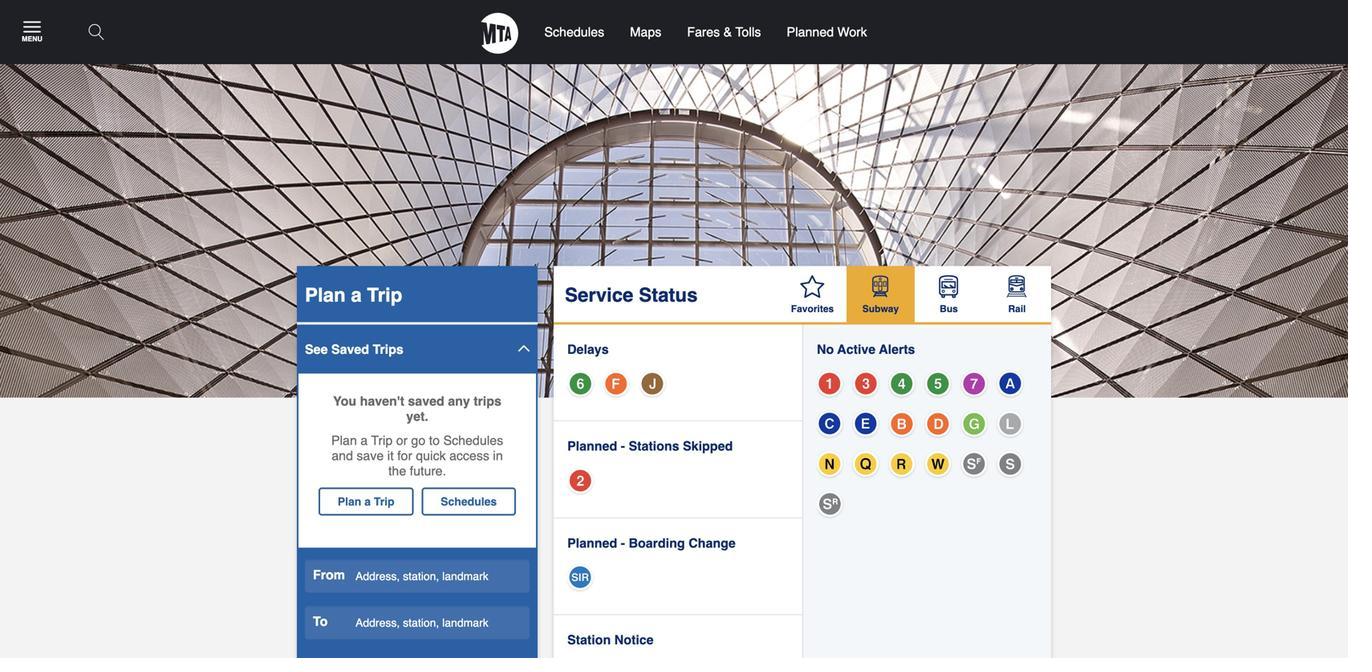 Task type: locate. For each thing, give the bounding box(es) containing it.
0 vertical spatial plan
[[305, 284, 346, 306]]

plan inside button
[[338, 495, 361, 508]]

a
[[351, 284, 362, 306], [361, 433, 368, 448], [365, 495, 371, 508]]

plan down and
[[338, 495, 361, 508]]

1 vertical spatial plan a trip
[[338, 495, 395, 508]]

schedules link left maps
[[532, 0, 617, 64]]

access
[[449, 448, 489, 463]]

planned for planned - stations skipped
[[567, 439, 617, 454]]

plan up and
[[331, 433, 357, 448]]

2 vertical spatial planned
[[567, 536, 617, 550]]

plan a trip down the the
[[338, 495, 395, 508]]

schedules up the access
[[443, 433, 503, 448]]

- left stations on the bottom
[[621, 439, 625, 454]]

1 horizontal spatial list
[[817, 369, 1038, 529]]

trips
[[474, 394, 502, 409]]

2 vertical spatial trip
[[374, 495, 395, 508]]

navigation containing schedules
[[0, 0, 1348, 398]]

line q element
[[853, 451, 879, 477]]

or
[[396, 433, 408, 448]]

1 horizontal spatial schedules link
[[532, 0, 617, 64]]

a up see saved trips
[[351, 284, 362, 306]]

to
[[429, 433, 440, 448]]

planned work link
[[774, 0, 880, 64]]

see saved trips
[[305, 342, 403, 357]]

a down save
[[365, 495, 371, 508]]

list for delays
[[567, 369, 789, 409]]

rail link
[[983, 266, 1051, 322]]

planned - boarding change heading
[[567, 536, 789, 550]]

line 1 element
[[817, 371, 843, 397]]

schedules inside button
[[441, 495, 497, 508]]

no active alerts
[[817, 342, 915, 357]]

line 5 element
[[925, 371, 951, 397]]

a inside button
[[365, 495, 371, 508]]

notice
[[614, 632, 654, 647]]

a up save
[[361, 433, 368, 448]]

a inside plan a trip or go to schedules and save it for quick access in the         future.
[[361, 433, 368, 448]]

no
[[817, 342, 834, 357]]

planned up line si element
[[567, 536, 617, 550]]

plan a trip inside button
[[338, 495, 395, 508]]

plan a trip or go to schedules and save it for quick access in the         future.
[[331, 433, 503, 478]]

trip down the the
[[374, 495, 395, 508]]

0 vertical spatial planned
[[787, 24, 834, 39]]

menu
[[22, 35, 42, 43]]

tab list
[[778, 266, 1051, 322]]

status
[[639, 284, 698, 306]]

1 vertical spatial trip
[[371, 433, 393, 448]]

fares & tolls link
[[674, 0, 774, 64]]

1 vertical spatial a
[[361, 433, 368, 448]]

plan
[[305, 284, 346, 306], [331, 433, 357, 448], [338, 495, 361, 508]]

0 vertical spatial trip
[[367, 284, 402, 306]]

region
[[299, 322, 536, 658]]

the
[[388, 464, 406, 478]]

station notice heading
[[567, 632, 789, 647]]

2 list from the left
[[817, 369, 1038, 529]]

planned up line 2 element on the bottom of page
[[567, 439, 617, 454]]

yet.
[[406, 409, 428, 424]]

list for no active alerts
[[817, 369, 1038, 529]]

see saved trips button
[[305, 322, 530, 359]]

planned inside navigation
[[787, 24, 834, 39]]

trip up trips
[[367, 284, 402, 306]]

planned for planned work
[[787, 24, 834, 39]]

1 - from the top
[[621, 439, 625, 454]]

schedules down the access
[[441, 495, 497, 508]]

line 6 element
[[567, 371, 593, 397]]

planned left the work
[[787, 24, 834, 39]]

schedules link
[[532, 0, 617, 64], [422, 488, 516, 516]]

navigation
[[0, 0, 1348, 398]]

work
[[838, 24, 867, 39]]

- for stations
[[621, 439, 625, 454]]

-
[[621, 439, 625, 454], [621, 536, 625, 550]]

line n element
[[817, 451, 843, 477]]

station
[[567, 632, 611, 647]]

line fs element
[[961, 451, 987, 477]]

quick
[[416, 448, 446, 463]]

2 vertical spatial schedules
[[441, 495, 497, 508]]

subway link
[[847, 266, 915, 322]]

line l element
[[998, 411, 1023, 437]]

1 vertical spatial schedules link
[[422, 488, 516, 516]]

line j element
[[640, 371, 665, 397]]

list
[[567, 369, 789, 409], [817, 369, 1038, 529]]

0 vertical spatial -
[[621, 439, 625, 454]]

rail
[[1008, 303, 1026, 315]]

trip inside button
[[374, 495, 395, 508]]

maps link
[[617, 0, 674, 64]]

0 vertical spatial schedules
[[544, 24, 604, 39]]

delays heading
[[567, 342, 789, 357]]

To search field
[[305, 606, 530, 639]]

line si element
[[567, 565, 593, 590]]

in
[[493, 448, 503, 463]]

1 vertical spatial plan
[[331, 433, 357, 448]]

1 vertical spatial planned
[[567, 439, 617, 454]]

0 horizontal spatial list
[[567, 369, 789, 409]]

0 vertical spatial schedules link
[[532, 0, 617, 64]]

you
[[333, 394, 356, 409]]

1 vertical spatial schedules
[[443, 433, 503, 448]]

it
[[387, 448, 394, 463]]

line h element
[[817, 491, 843, 517]]

schedules link down the access
[[422, 488, 516, 516]]

plan a trip
[[305, 284, 402, 306], [338, 495, 395, 508]]

schedules
[[544, 24, 604, 39], [443, 433, 503, 448], [441, 495, 497, 508]]

line b element
[[889, 411, 915, 437]]

region containing see saved trips
[[299, 322, 536, 658]]

plan a trip up see saved trips
[[305, 284, 402, 306]]

tab list containing favorites
[[778, 266, 1051, 322]]

schedules for the right schedules link
[[544, 24, 604, 39]]

subway
[[863, 303, 899, 315]]

2 - from the top
[[621, 536, 625, 550]]

1 vertical spatial -
[[621, 536, 625, 550]]

schedules inside navigation
[[544, 24, 604, 39]]

trip up it
[[371, 433, 393, 448]]

you haven't saved any trips yet.
[[333, 394, 502, 424]]

any
[[448, 394, 470, 409]]

line w element
[[925, 451, 951, 477]]

schedules left maps
[[544, 24, 604, 39]]

save
[[357, 448, 384, 463]]

fares
[[687, 24, 720, 39]]

schedules button
[[422, 488, 516, 516]]

haven't
[[360, 394, 404, 409]]

- left boarding
[[621, 536, 625, 550]]

plan up see
[[305, 284, 346, 306]]

2 vertical spatial plan
[[338, 495, 361, 508]]

planned
[[787, 24, 834, 39], [567, 439, 617, 454], [567, 536, 617, 550]]

trip
[[367, 284, 402, 306], [371, 433, 393, 448], [374, 495, 395, 508]]

1 list from the left
[[567, 369, 789, 409]]

line a element
[[998, 371, 1023, 397]]

2 vertical spatial a
[[365, 495, 371, 508]]

line 2 element
[[567, 468, 593, 493]]



Task type: vqa. For each thing, say whether or not it's contained in the screenshot.
Line SI 'element'
yes



Task type: describe. For each thing, give the bounding box(es) containing it.
0 horizontal spatial schedules link
[[422, 488, 516, 516]]

planned - stations skipped heading
[[567, 439, 789, 454]]

line gs element
[[998, 451, 1023, 477]]

plan a trip button
[[319, 488, 414, 516]]

planned - stations skipped
[[567, 439, 733, 454]]

skipped
[[683, 439, 733, 454]]

stations
[[629, 439, 679, 454]]

for
[[397, 448, 412, 463]]

mta image
[[481, 13, 519, 54]]

line e element
[[853, 411, 879, 437]]

line 7 element
[[961, 371, 987, 397]]

planned for planned - boarding change
[[567, 536, 617, 550]]

no active alerts heading
[[817, 342, 1038, 357]]

and
[[332, 448, 353, 463]]

plan inside plan a trip or go to schedules and save it for quick access in the         future.
[[331, 433, 357, 448]]

active
[[837, 342, 876, 357]]

bus link
[[915, 266, 983, 322]]

line c element
[[817, 411, 843, 437]]

line d element
[[925, 411, 951, 437]]

tolls
[[736, 24, 761, 39]]

future.
[[410, 464, 446, 478]]

schedules for schedules button
[[441, 495, 497, 508]]

to
[[313, 614, 328, 629]]

trips
[[373, 342, 403, 357]]

line 4 element
[[889, 371, 915, 397]]

planned work
[[787, 24, 867, 39]]

delays
[[567, 342, 609, 357]]

fares & tolls
[[687, 24, 761, 39]]

favorites link
[[778, 266, 847, 322]]

boarding
[[629, 536, 685, 550]]

line 3 element
[[853, 371, 879, 397]]

alerts
[[879, 342, 915, 357]]

see
[[305, 342, 328, 357]]

service
[[565, 284, 634, 306]]

- for boarding
[[621, 536, 625, 550]]

0 vertical spatial plan a trip
[[305, 284, 402, 306]]

&
[[724, 24, 732, 39]]

trip inside plan a trip or go to schedules and save it for quick access in the         future.
[[371, 433, 393, 448]]

station notice
[[567, 632, 654, 647]]

change
[[689, 536, 736, 550]]

service status
[[565, 284, 698, 306]]

saved
[[331, 342, 369, 357]]

from
[[313, 568, 345, 582]]

bus
[[940, 303, 958, 315]]

line r element
[[889, 451, 915, 477]]

planned - boarding change
[[567, 536, 736, 550]]

line g element
[[961, 411, 987, 437]]

maps
[[630, 24, 661, 39]]

schedules inside plan a trip or go to schedules and save it for quick access in the         future.
[[443, 433, 503, 448]]

search image
[[89, 24, 104, 40]]

saved
[[408, 394, 444, 409]]

line f element
[[604, 371, 629, 397]]

go
[[411, 433, 426, 448]]

favorites
[[791, 303, 834, 315]]

From search field
[[305, 560, 530, 593]]

0 vertical spatial a
[[351, 284, 362, 306]]



